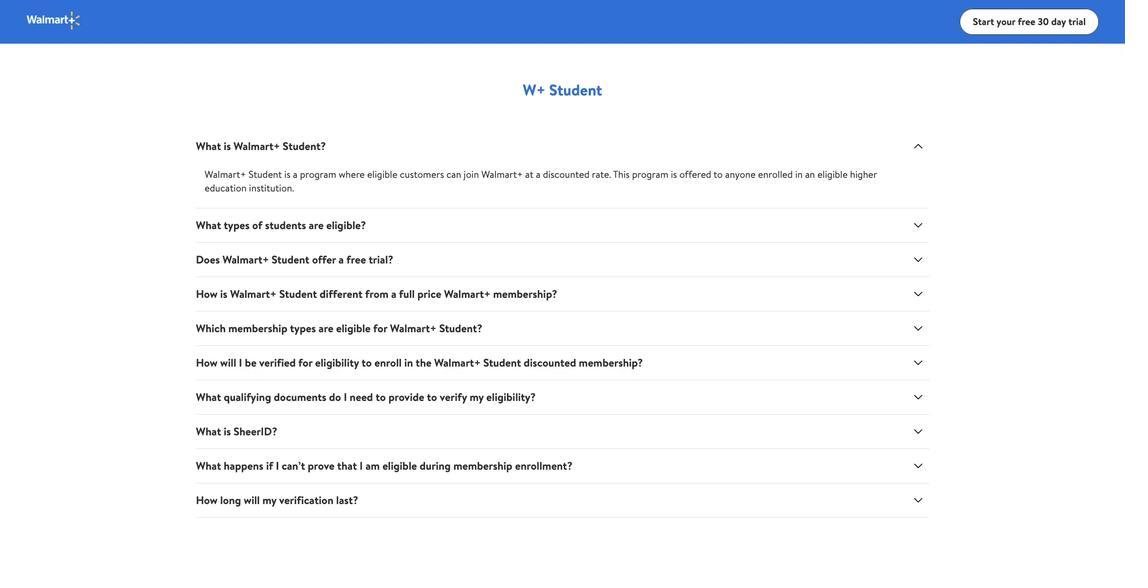Task type: locate. For each thing, give the bounding box(es) containing it.
my
[[470, 390, 484, 404], [263, 493, 277, 508]]

walmart+ left at
[[482, 168, 523, 181]]

offered
[[680, 168, 712, 181]]

is left sheerid?
[[224, 424, 231, 439]]

does walmart+ student offer a free trial?
[[196, 252, 394, 267]]

eligible?
[[326, 218, 366, 233]]

types up the verified
[[290, 321, 316, 336]]

your
[[997, 15, 1016, 28]]

discounted for a
[[543, 168, 590, 181]]

full
[[399, 287, 415, 301]]

membership?
[[493, 287, 558, 301], [579, 355, 643, 370]]

how down does on the top
[[196, 287, 218, 301]]

enrolled
[[758, 168, 793, 181]]

0 horizontal spatial membership
[[228, 321, 288, 336]]

rate.
[[592, 168, 611, 181]]

student
[[549, 79, 602, 100], [249, 168, 282, 181], [272, 252, 310, 267], [279, 287, 317, 301], [483, 355, 521, 370]]

student? up institution.
[[283, 139, 326, 153]]

is up which
[[220, 287, 228, 301]]

be
[[245, 355, 257, 370]]

what is sheerid?
[[196, 424, 278, 439]]

to inside walmart+ student is a program where eligible customers can join walmart+ at a discounted rate. this program is offered to anyone enrolled in an eligible higher education institution.
[[714, 168, 723, 181]]

3 what from the top
[[196, 390, 221, 404]]

w+
[[523, 79, 546, 100]]

what left qualifying
[[196, 390, 221, 404]]

student left offer
[[272, 252, 310, 267]]

free left '30'
[[1018, 15, 1036, 28]]

0 horizontal spatial my
[[263, 493, 277, 508]]

to left anyone
[[714, 168, 723, 181]]

is for what is sheerid?
[[224, 424, 231, 439]]

discounted inside walmart+ student is a program where eligible customers can join walmart+ at a discounted rate. this program is offered to anyone enrolled in an eligible higher education institution.
[[543, 168, 590, 181]]

0 horizontal spatial types
[[224, 218, 250, 233]]

what for what is sheerid?
[[196, 424, 221, 439]]

types left of
[[224, 218, 250, 233]]

for right the verified
[[298, 355, 313, 370]]

what is walmart+ student?
[[196, 139, 326, 153]]

1 horizontal spatial program
[[632, 168, 669, 181]]

verified
[[259, 355, 296, 370]]

during
[[420, 459, 451, 473]]

30
[[1038, 15, 1049, 28]]

are left eligible?
[[309, 218, 324, 233]]

what for what happens if i can't prove that i am eligible during membership enrollment?
[[196, 459, 221, 473]]

do
[[329, 390, 341, 404]]

0 vertical spatial discounted
[[543, 168, 590, 181]]

0 horizontal spatial for
[[298, 355, 313, 370]]

1 horizontal spatial will
[[244, 493, 260, 508]]

for
[[373, 321, 388, 336], [298, 355, 313, 370]]

in left an
[[796, 168, 803, 181]]

2 program from the left
[[632, 168, 669, 181]]

1 vertical spatial membership?
[[579, 355, 643, 370]]

will left be
[[220, 355, 236, 370]]

0 horizontal spatial program
[[300, 168, 336, 181]]

0 horizontal spatial free
[[347, 252, 366, 267]]

what up does on the top
[[196, 218, 221, 233]]

types
[[224, 218, 250, 233], [290, 321, 316, 336]]

how left long
[[196, 493, 218, 508]]

which membership types are eligible for walmart+ student?
[[196, 321, 483, 336]]

what
[[196, 139, 221, 153], [196, 218, 221, 233], [196, 390, 221, 404], [196, 424, 221, 439], [196, 459, 221, 473]]

2 how from the top
[[196, 355, 218, 370]]

walmart+ right the
[[434, 355, 481, 370]]

4 what from the top
[[196, 424, 221, 439]]

in
[[796, 168, 803, 181], [404, 355, 413, 370]]

walmart+ down the what is walmart+ student?
[[205, 168, 246, 181]]

free inside button
[[1018, 15, 1036, 28]]

this
[[613, 168, 630, 181]]

program
[[300, 168, 336, 181], [632, 168, 669, 181]]

1 horizontal spatial for
[[373, 321, 388, 336]]

are up eligibility in the left of the page
[[319, 321, 334, 336]]

3 how from the top
[[196, 493, 218, 508]]

student?
[[283, 139, 326, 153], [439, 321, 483, 336]]

student up eligibility?
[[483, 355, 521, 370]]

membership
[[228, 321, 288, 336], [454, 459, 513, 473]]

2 vertical spatial how
[[196, 493, 218, 508]]

1 horizontal spatial free
[[1018, 15, 1036, 28]]

student down the what is walmart+ student?
[[249, 168, 282, 181]]

5 what from the top
[[196, 459, 221, 473]]

how
[[196, 287, 218, 301], [196, 355, 218, 370], [196, 493, 218, 508]]

how long will my verification last? image
[[912, 494, 925, 507]]

discounted
[[543, 168, 590, 181], [524, 355, 576, 370]]

how down which
[[196, 355, 218, 370]]

0 vertical spatial membership
[[228, 321, 288, 336]]

1 vertical spatial student?
[[439, 321, 483, 336]]

0 vertical spatial student?
[[283, 139, 326, 153]]

what up education
[[196, 139, 221, 153]]

0 horizontal spatial in
[[404, 355, 413, 370]]

what types of students are eligible?
[[196, 218, 366, 233]]

1 horizontal spatial my
[[470, 390, 484, 404]]

0 horizontal spatial student?
[[283, 139, 326, 153]]

student? down price
[[439, 321, 483, 336]]

in left the
[[404, 355, 413, 370]]

walmart+
[[234, 139, 280, 153], [205, 168, 246, 181], [482, 168, 523, 181], [223, 252, 269, 267], [230, 287, 277, 301], [444, 287, 491, 301], [390, 321, 437, 336], [434, 355, 481, 370]]

0 vertical spatial types
[[224, 218, 250, 233]]

1 how from the top
[[196, 287, 218, 301]]

my right 'verify'
[[470, 390, 484, 404]]

of
[[252, 218, 263, 233]]

what left happens
[[196, 459, 221, 473]]

a
[[293, 168, 298, 181], [536, 168, 541, 181], [339, 252, 344, 267], [391, 287, 397, 301]]

verify
[[440, 390, 467, 404]]

membership up be
[[228, 321, 288, 336]]

0 vertical spatial membership?
[[493, 287, 558, 301]]

long
[[220, 493, 241, 508]]

1 horizontal spatial types
[[290, 321, 316, 336]]

for down from
[[373, 321, 388, 336]]

to left the enroll
[[362, 355, 372, 370]]

how is walmart+ student different from a full price walmart+ membership?
[[196, 287, 558, 301]]

1 what from the top
[[196, 139, 221, 153]]

price
[[418, 287, 442, 301]]

walmart+ student is a program where eligible customers can join walmart+ at a discounted rate. this program is offered to anyone enrolled in an eligible higher education institution.
[[205, 168, 877, 195]]

2 what from the top
[[196, 218, 221, 233]]

happens
[[224, 459, 264, 473]]

i
[[239, 355, 242, 370], [344, 390, 347, 404], [276, 459, 279, 473], [360, 459, 363, 473]]

program right the this
[[632, 168, 669, 181]]

free
[[1018, 15, 1036, 28], [347, 252, 366, 267]]

that
[[337, 459, 357, 473]]

which
[[196, 321, 226, 336]]

is down the what is walmart+ student?
[[284, 168, 291, 181]]

to left 'verify'
[[427, 390, 437, 404]]

institution.
[[249, 181, 294, 195]]

is
[[224, 139, 231, 153], [284, 168, 291, 181], [671, 168, 677, 181], [220, 287, 228, 301], [224, 424, 231, 439]]

does
[[196, 252, 220, 267]]

is up education
[[224, 139, 231, 153]]

free left trial?
[[347, 252, 366, 267]]

in inside walmart+ student is a program where eligible customers can join walmart+ at a discounted rate. this program is offered to anyone enrolled in an eligible higher education institution.
[[796, 168, 803, 181]]

0 vertical spatial for
[[373, 321, 388, 336]]

1 vertical spatial for
[[298, 355, 313, 370]]

1 horizontal spatial student?
[[439, 321, 483, 336]]

1 vertical spatial will
[[244, 493, 260, 508]]

a down the what is walmart+ student?
[[293, 168, 298, 181]]

what left sheerid?
[[196, 424, 221, 439]]

0 vertical spatial will
[[220, 355, 236, 370]]

if
[[266, 459, 273, 473]]

enroll
[[375, 355, 402, 370]]

how will i be verified for eligibility to enroll in the walmart+ student discounted membership?
[[196, 355, 643, 370]]

1 horizontal spatial in
[[796, 168, 803, 181]]

1 vertical spatial discounted
[[524, 355, 576, 370]]

discounted up eligibility?
[[524, 355, 576, 370]]

to
[[714, 168, 723, 181], [362, 355, 372, 370], [376, 390, 386, 404], [427, 390, 437, 404]]

program left where
[[300, 168, 336, 181]]

an
[[806, 168, 815, 181]]

1 vertical spatial membership
[[454, 459, 513, 473]]

will right long
[[244, 493, 260, 508]]

0 vertical spatial free
[[1018, 15, 1036, 28]]

to right the need
[[376, 390, 386, 404]]

1 vertical spatial in
[[404, 355, 413, 370]]

1 vertical spatial free
[[347, 252, 366, 267]]

offer
[[312, 252, 336, 267]]

where
[[339, 168, 365, 181]]

are
[[309, 218, 324, 233], [319, 321, 334, 336]]

higher
[[850, 168, 877, 181]]

provide
[[389, 390, 425, 404]]

0 horizontal spatial membership?
[[493, 287, 558, 301]]

eligible right "am"
[[383, 459, 417, 473]]

membership right during
[[454, 459, 513, 473]]

does walmart+ student offer a free trial? image
[[912, 253, 925, 266]]

my down if
[[263, 493, 277, 508]]

0 vertical spatial are
[[309, 218, 324, 233]]

will
[[220, 355, 236, 370], [244, 493, 260, 508]]

1 vertical spatial types
[[290, 321, 316, 336]]

1 vertical spatial how
[[196, 355, 218, 370]]

0 vertical spatial how
[[196, 287, 218, 301]]

start
[[973, 15, 995, 28]]

am
[[366, 459, 380, 473]]

eligible
[[367, 168, 398, 181], [818, 168, 848, 181], [336, 321, 371, 336], [383, 459, 417, 473]]

0 vertical spatial in
[[796, 168, 803, 181]]

1 horizontal spatial membership
[[454, 459, 513, 473]]

eligible down different
[[336, 321, 371, 336]]

discounted left the rate.
[[543, 168, 590, 181]]

what qualifying documents do i need to provide to verify my eligibility? image
[[912, 391, 925, 404]]

how for how long will my verification last?
[[196, 493, 218, 508]]

last?
[[336, 493, 359, 508]]

eligibility?
[[487, 390, 536, 404]]

what qualifying documents do i need to provide to verify my eligibility?
[[196, 390, 536, 404]]



Task type: vqa. For each thing, say whether or not it's contained in the screenshot.
GROCERY & ESSENTIALS
no



Task type: describe. For each thing, give the bounding box(es) containing it.
walmart+ down of
[[223, 252, 269, 267]]

what for what is walmart+ student?
[[196, 139, 221, 153]]

walmart+ down does walmart+ student offer a free trial?
[[230, 287, 277, 301]]

0 horizontal spatial will
[[220, 355, 236, 370]]

w+ image
[[26, 11, 81, 30]]

how for how will i be verified for eligibility to enroll in the walmart+ student discounted membership?
[[196, 355, 218, 370]]

trial
[[1069, 15, 1086, 28]]

start your free 30 day trial button
[[960, 9, 1099, 35]]

verification
[[279, 493, 334, 508]]

i left be
[[239, 355, 242, 370]]

different
[[320, 287, 363, 301]]

which membership types are eligible for walmart+ student? image
[[912, 322, 925, 335]]

how is walmart+ student different from a full price walmart+ membership? image
[[912, 288, 925, 301]]

student down does walmart+ student offer a free trial?
[[279, 287, 317, 301]]

1 vertical spatial my
[[263, 493, 277, 508]]

a right at
[[536, 168, 541, 181]]

at
[[525, 168, 534, 181]]

1 program from the left
[[300, 168, 336, 181]]

start your free 30 day trial
[[973, 15, 1086, 28]]

what happens if i can't prove that i am eligible during membership enrollment?
[[196, 459, 573, 473]]

for for verified
[[298, 355, 313, 370]]

what types of students are eligible? image
[[912, 219, 925, 232]]

day
[[1052, 15, 1067, 28]]

0 vertical spatial my
[[470, 390, 484, 404]]

a left full
[[391, 287, 397, 301]]

is for what is walmart+ student?
[[224, 139, 231, 153]]

trial?
[[369, 252, 394, 267]]

walmart+ up institution.
[[234, 139, 280, 153]]

eligibility
[[315, 355, 359, 370]]

is for how is walmart+ student different from a full price walmart+ membership?
[[220, 287, 228, 301]]

what for what types of students are eligible?
[[196, 218, 221, 233]]

from
[[365, 287, 389, 301]]

need
[[350, 390, 373, 404]]

i right if
[[276, 459, 279, 473]]

student inside walmart+ student is a program where eligible customers can join walmart+ at a discounted rate. this program is offered to anyone enrolled in an eligible higher education institution.
[[249, 168, 282, 181]]

1 vertical spatial are
[[319, 321, 334, 336]]

qualifying
[[224, 390, 271, 404]]

w+ student
[[523, 79, 602, 100]]

documents
[[274, 390, 327, 404]]

how for how is walmart+ student different from a full price walmart+ membership?
[[196, 287, 218, 301]]

eligible right an
[[818, 168, 848, 181]]

how will i be verified for eligibility to enroll in the walmart+ student discounted membership? image
[[912, 356, 925, 370]]

walmart+ up how will i be verified for eligibility to enroll in the walmart+ student discounted membership?
[[390, 321, 437, 336]]

what is sheerid? image
[[912, 425, 925, 438]]

what is walmart+ student? image
[[912, 140, 925, 153]]

what for what qualifying documents do i need to provide to verify my eligibility?
[[196, 390, 221, 404]]

is left the offered
[[671, 168, 677, 181]]

i right do
[[344, 390, 347, 404]]

1 horizontal spatial membership?
[[579, 355, 643, 370]]

sheerid?
[[234, 424, 278, 439]]

walmart+ right price
[[444, 287, 491, 301]]

a right offer
[[339, 252, 344, 267]]

eligible right where
[[367, 168, 398, 181]]

students
[[265, 218, 306, 233]]

education
[[205, 181, 247, 195]]

what happens if i can't prove that i am eligible during membership enrollment? image
[[912, 460, 925, 473]]

i left "am"
[[360, 459, 363, 473]]

for for eligible
[[373, 321, 388, 336]]

how long will my verification last?
[[196, 493, 359, 508]]

prove
[[308, 459, 335, 473]]

discounted for student
[[524, 355, 576, 370]]

student right 'w+'
[[549, 79, 602, 100]]

enrollment?
[[515, 459, 573, 473]]

the
[[416, 355, 432, 370]]

anyone
[[725, 168, 756, 181]]

can't
[[282, 459, 305, 473]]

join
[[464, 168, 479, 181]]

customers
[[400, 168, 444, 181]]

can
[[447, 168, 462, 181]]



